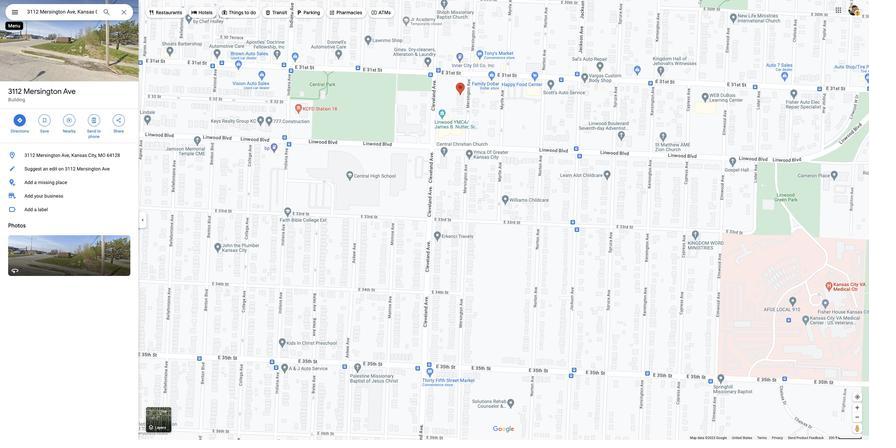 Task type: vqa. For each thing, say whether or not it's contained in the screenshot.


Task type: locate. For each thing, give the bounding box(es) containing it.
1 vertical spatial mersington
[[36, 153, 60, 158]]

0 vertical spatial a
[[34, 180, 37, 185]]

add inside 'button'
[[24, 207, 33, 213]]

building
[[8, 97, 25, 103]]

mersington down city,
[[77, 166, 101, 172]]

mersington for ave
[[23, 87, 62, 96]]

to
[[245, 10, 249, 16], [97, 129, 101, 134]]

things
[[229, 10, 244, 16]]

2 add from the top
[[24, 194, 33, 199]]

add for add a missing place
[[24, 180, 33, 185]]

a for label
[[34, 207, 37, 213]]

1 horizontal spatial ave
[[102, 166, 110, 172]]

footer containing map data ©2023 google
[[690, 436, 829, 441]]

0 vertical spatial 3112
[[8, 87, 22, 96]]


[[17, 117, 23, 124]]

0 vertical spatial send
[[87, 129, 96, 134]]

3112 up suggest
[[24, 153, 35, 158]]

footer inside google maps element
[[690, 436, 829, 441]]

ave inside 3112 mersington ave building
[[63, 87, 76, 96]]

collapse side panel image
[[139, 217, 146, 224]]

to left do
[[245, 10, 249, 16]]

0 vertical spatial to
[[245, 10, 249, 16]]

google maps element
[[0, 0, 870, 441]]

on
[[58, 166, 64, 172]]

2 a from the top
[[34, 207, 37, 213]]

transit
[[273, 10, 287, 16]]

product
[[797, 437, 809, 441]]

 pharmacies
[[329, 9, 362, 16]]

1 vertical spatial a
[[34, 207, 37, 213]]

directions
[[11, 129, 29, 134]]

0 vertical spatial mersington
[[23, 87, 62, 96]]

1 vertical spatial to
[[97, 129, 101, 134]]

3112 inside 3112 mersington ave building
[[8, 87, 22, 96]]


[[116, 117, 122, 124]]

a
[[34, 180, 37, 185], [34, 207, 37, 213]]

3112 for ave,
[[24, 153, 35, 158]]

terms
[[758, 437, 767, 441]]

send
[[87, 129, 96, 134], [788, 437, 796, 441]]

kansas
[[71, 153, 87, 158]]

mersington up "an"
[[36, 153, 60, 158]]


[[66, 117, 72, 124]]

0 horizontal spatial send
[[87, 129, 96, 134]]

1 horizontal spatial to
[[245, 10, 249, 16]]

ave
[[63, 87, 76, 96], [102, 166, 110, 172]]

add left label
[[24, 207, 33, 213]]

to up phone
[[97, 129, 101, 134]]

united states button
[[732, 436, 753, 441]]

your
[[34, 194, 43, 199]]

show your location image
[[855, 395, 861, 401]]

a for missing
[[34, 180, 37, 185]]

send up phone
[[87, 129, 96, 134]]

3 add from the top
[[24, 207, 33, 213]]

1 horizontal spatial 3112
[[24, 153, 35, 158]]

google
[[717, 437, 727, 441]]

mersington inside 3112 mersington ave building
[[23, 87, 62, 96]]

ave down mo
[[102, 166, 110, 172]]

 things to do
[[222, 9, 256, 16]]

zoom out image
[[855, 415, 860, 421]]

mersington
[[23, 87, 62, 96], [36, 153, 60, 158], [77, 166, 101, 172]]

0 horizontal spatial 3112
[[8, 87, 22, 96]]

2 vertical spatial 3112
[[65, 166, 76, 172]]


[[42, 117, 48, 124]]

missing
[[38, 180, 55, 185]]

200 ft button
[[829, 437, 862, 441]]

1 vertical spatial ave
[[102, 166, 110, 172]]

footer
[[690, 436, 829, 441]]

mersington up building
[[23, 87, 62, 96]]

send left product at the right bottom of the page
[[788, 437, 796, 441]]

send for send product feedback
[[788, 437, 796, 441]]

0 vertical spatial ave
[[63, 87, 76, 96]]

parking
[[304, 10, 320, 16]]

3112
[[8, 87, 22, 96], [24, 153, 35, 158], [65, 166, 76, 172]]

add left the your
[[24, 194, 33, 199]]

add a label button
[[0, 203, 139, 217]]

add down suggest
[[24, 180, 33, 185]]

a left label
[[34, 207, 37, 213]]

mersington for ave,
[[36, 153, 60, 158]]

a left missing
[[34, 180, 37, 185]]

restaurants
[[156, 10, 182, 16]]

send product feedback
[[788, 437, 824, 441]]

do
[[250, 10, 256, 16]]

send product feedback button
[[788, 436, 824, 441]]

edit
[[49, 166, 57, 172]]

send for send to phone
[[87, 129, 96, 134]]

add
[[24, 180, 33, 185], [24, 194, 33, 199], [24, 207, 33, 213]]

mo
[[98, 153, 106, 158]]

add inside button
[[24, 180, 33, 185]]

suggest an edit on 3112 mersington ave
[[24, 166, 110, 172]]

0 vertical spatial add
[[24, 180, 33, 185]]

1 vertical spatial 3112
[[24, 153, 35, 158]]

3112 mersington ave building
[[8, 87, 76, 103]]

data
[[698, 437, 705, 441]]

city,
[[88, 153, 97, 158]]

1 horizontal spatial send
[[788, 437, 796, 441]]

1 add from the top
[[24, 180, 33, 185]]

privacy
[[772, 437, 783, 441]]

0 horizontal spatial to
[[97, 129, 101, 134]]

None field
[[27, 8, 97, 16]]

save
[[40, 129, 49, 134]]

3112 mersington ave main content
[[0, 0, 139, 441]]

layers
[[155, 426, 166, 431]]

200
[[829, 437, 835, 441]]

ave inside button
[[102, 166, 110, 172]]

3112 right on
[[65, 166, 76, 172]]

1 vertical spatial add
[[24, 194, 33, 199]]

map data ©2023 google
[[690, 437, 727, 441]]

1 a from the top
[[34, 180, 37, 185]]

map
[[690, 437, 697, 441]]

send inside send to phone
[[87, 129, 96, 134]]

add your business
[[24, 194, 63, 199]]

a inside 'button'
[[34, 207, 37, 213]]

photos
[[8, 223, 26, 230]]

united states
[[732, 437, 753, 441]]


[[371, 9, 377, 16]]

200 ft
[[829, 437, 838, 441]]

privacy button
[[772, 436, 783, 441]]

a inside button
[[34, 180, 37, 185]]

0 horizontal spatial ave
[[63, 87, 76, 96]]

terms button
[[758, 436, 767, 441]]

©2023
[[705, 437, 716, 441]]

2 vertical spatial add
[[24, 207, 33, 213]]

1 vertical spatial send
[[788, 437, 796, 441]]

ave up 
[[63, 87, 76, 96]]

3112 up building
[[8, 87, 22, 96]]


[[265, 9, 271, 16]]

send inside button
[[788, 437, 796, 441]]



Task type: describe. For each thing, give the bounding box(es) containing it.
 hotels
[[191, 9, 213, 16]]

suggest an edit on 3112 mersington ave button
[[0, 162, 139, 176]]

 search field
[[5, 4, 133, 22]]


[[222, 9, 228, 16]]

share
[[114, 129, 124, 134]]

an
[[43, 166, 48, 172]]

phone
[[88, 135, 100, 139]]

zoom in image
[[855, 406, 860, 411]]


[[11, 7, 19, 17]]

add for add a label
[[24, 207, 33, 213]]

to inside  things to do
[[245, 10, 249, 16]]

none field inside 3112 mersington ave, kansas city, mo 64128 field
[[27, 8, 97, 16]]


[[91, 117, 97, 124]]

atms
[[379, 10, 391, 16]]


[[191, 9, 197, 16]]

business
[[44, 194, 63, 199]]

add a missing place
[[24, 180, 67, 185]]

add for add your business
[[24, 194, 33, 199]]


[[296, 9, 302, 16]]

2 vertical spatial mersington
[[77, 166, 101, 172]]

3112 for ave
[[8, 87, 22, 96]]

nearby
[[63, 129, 76, 134]]

suggest
[[24, 166, 42, 172]]

 restaurants
[[148, 9, 182, 16]]

feedback
[[810, 437, 824, 441]]

add a missing place button
[[0, 176, 139, 190]]

pharmacies
[[337, 10, 362, 16]]

3112 mersington ave, kansas city, mo 64128
[[24, 153, 120, 158]]

actions for 3112 mersington ave region
[[0, 109, 139, 143]]

hotels
[[199, 10, 213, 16]]

to inside send to phone
[[97, 129, 101, 134]]

 parking
[[296, 9, 320, 16]]

64128
[[107, 153, 120, 158]]

send to phone
[[87, 129, 101, 139]]

ave,
[[62, 153, 70, 158]]

add a label
[[24, 207, 48, 213]]

3112 Mersington Ave, Kansas City, MO 64128 field
[[5, 4, 133, 20]]

united
[[732, 437, 742, 441]]

show street view coverage image
[[853, 424, 863, 434]]


[[148, 9, 155, 16]]

 transit
[[265, 9, 287, 16]]

states
[[743, 437, 753, 441]]

3112 mersington ave, kansas city, mo 64128 button
[[0, 149, 139, 162]]

ft
[[836, 437, 838, 441]]


[[329, 9, 335, 16]]

 atms
[[371, 9, 391, 16]]

add your business link
[[0, 190, 139, 203]]

place
[[56, 180, 67, 185]]

 button
[[5, 4, 24, 22]]

label
[[38, 207, 48, 213]]

2 horizontal spatial 3112
[[65, 166, 76, 172]]



